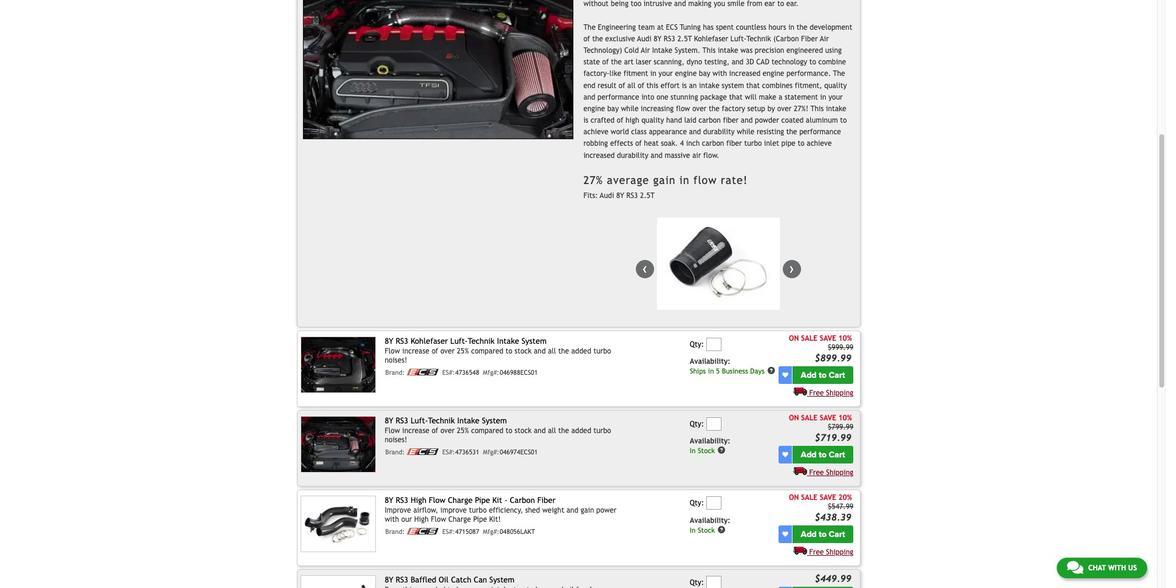 Task type: describe. For each thing, give the bounding box(es) containing it.
add for $899.99
[[801, 370, 817, 380]]

flow inside the engineering team at ecs tuning has spent countless hours in the development of the exclusive audi 8y rs3 2.5t kohlefaser luft-technik (carbon fiber air technology) cold air intake system. this intake was precision engineered using state of the art laser scanning, dyno testing, and 3d cad technology to combine factory-like fitment in your engine bay with increased engine performance. the end result of all of this effort is an intake system that combines fitment, quality and performance into one stunning package that will make a statement in your engine bay while increasing flow over the factory setup by over 27%! this intake is crafted of high quality hand laid carbon fiber and powder coated aluminum to achieve world class appearance and durability while resisting the performance robbing effects of heat soak. 4 inch carbon fiber turbo inlet pipe to achieve increased durability and massive air flow.
[[676, 104, 690, 113]]

setup
[[748, 104, 765, 113]]

-
[[505, 496, 508, 505]]

can
[[474, 575, 487, 585]]

046988ecs01
[[500, 369, 538, 376]]

to right aluminum
[[840, 116, 847, 125]]

1 vertical spatial while
[[737, 128, 755, 136]]

0 horizontal spatial this
[[703, 46, 716, 55]]

noises! inside 8y rs3 luft-technik intake system flow increase of over 25% compared to stock and all the added turbo noises!
[[385, 435, 407, 444]]

8y rs3 kohlefaser luft-technik intake system flow increase of over 25% compared to stock and all the added turbo noises!
[[385, 337, 611, 364]]

1 horizontal spatial that
[[746, 81, 760, 90]]

technology
[[772, 58, 807, 66]]

luft- inside the 8y rs3 kohlefaser luft-technik intake system flow increase of over 25% compared to stock and all the added turbo noises!
[[451, 337, 468, 346]]

1 vertical spatial increased
[[584, 151, 615, 160]]

statement
[[785, 93, 818, 101]]

save for $899.99
[[820, 334, 837, 343]]

8y for 8y rs3 luft-technik intake system flow increase of over 25% compared to stock and all the added turbo noises!
[[385, 416, 393, 425]]

(carbon
[[773, 34, 799, 43]]

brand: for $719.99
[[385, 448, 405, 455]]

over up laid
[[692, 104, 707, 113]]

on sale save 10% $799.99 $719.99
[[789, 414, 854, 443]]

in for $719.99
[[690, 446, 696, 455]]

ecs - corporate logo image for $719.99
[[407, 448, 439, 455]]

soak.
[[661, 139, 678, 148]]

0 horizontal spatial achieve
[[584, 128, 609, 136]]

audi inside 27% average gain in flow rate! fits: audi 8y rs3 2.5t
[[600, 192, 614, 200]]

turbo inside the engineering team at ecs tuning has spent countless hours in the development of the exclusive audi 8y rs3 2.5t kohlefaser luft-technik (carbon fiber air technology) cold air intake system. this intake was precision engineered using state of the art laser scanning, dyno testing, and 3d cad technology to combine factory-like fitment in your engine bay with increased engine performance. the end result of all of this effort is an intake system that combines fitment, quality and performance into one stunning package that will make a statement in your engine bay while increasing flow over the factory setup by over 27%! this intake is crafted of high quality hand laid carbon fiber and powder coated aluminum to achieve world class appearance and durability while resisting the performance robbing effects of heat soak. 4 inch carbon fiber turbo inlet pipe to achieve increased durability and massive air flow.
[[744, 139, 762, 148]]

hand
[[666, 116, 682, 125]]

ecs - corporate logo image for $899.99
[[407, 369, 439, 375]]

0 horizontal spatial performance
[[598, 93, 639, 101]]

of down technology)
[[602, 58, 609, 66]]

1 vertical spatial fiber
[[727, 139, 742, 148]]

business
[[722, 367, 748, 375]]

was
[[741, 46, 753, 55]]

8y inside 27% average gain in flow rate! fits: audi 8y rs3 2.5t
[[616, 192, 624, 200]]

and down setup
[[741, 116, 753, 125]]

free for $438.39
[[809, 548, 824, 556]]

add for $438.39
[[801, 529, 817, 539]]

1 vertical spatial pipe
[[473, 515, 487, 523]]

0 horizontal spatial is
[[584, 116, 589, 125]]

free shipping for $899.99
[[809, 389, 854, 397]]

question sign image for $438.39
[[717, 525, 726, 534]]

2.5t inside the engineering team at ecs tuning has spent countless hours in the development of the exclusive audi 8y rs3 2.5t kohlefaser luft-technik (carbon fiber air technology) cold air intake system. this intake was precision engineered using state of the art laser scanning, dyno testing, and 3d cad technology to combine factory-like fitment in your engine bay with increased engine performance. the end result of all of this effort is an intake system that combines fitment, quality and performance into one stunning package that will make a statement in your engine bay while increasing flow over the factory setup by over 27%! this intake is crafted of high quality hand laid carbon fiber and powder coated aluminum to achieve world class appearance and durability while resisting the performance robbing effects of heat soak. 4 inch carbon fiber turbo inlet pipe to achieve increased durability and massive air flow.
[[678, 34, 692, 43]]

of up technology)
[[584, 34, 590, 43]]

sale for $438.39
[[801, 493, 818, 502]]

and up the inch
[[689, 128, 701, 136]]

ecs - corporate logo image for $438.39
[[407, 528, 439, 534]]

0 vertical spatial the
[[584, 23, 596, 31]]

to down $899.99
[[819, 370, 827, 380]]

cart for $899.99
[[829, 370, 845, 380]]

mfg#: for $719.99
[[483, 448, 499, 455]]

in down fitment,
[[820, 93, 827, 101]]

make
[[759, 93, 777, 101]]

question sign image for $719.99
[[717, 446, 726, 454]]

0 vertical spatial bay
[[699, 69, 711, 78]]

improve
[[440, 506, 467, 514]]

0 vertical spatial intake
[[718, 46, 738, 55]]

to up the performance.
[[810, 58, 816, 66]]

availability: for $899.99
[[690, 357, 731, 366]]

es#: for $438.39
[[442, 528, 455, 535]]

es#: 4736548 mfg#: 046988ecs01
[[442, 369, 538, 376]]

free shipping for $438.39
[[809, 548, 854, 556]]

1 vertical spatial carbon
[[702, 139, 724, 148]]

2 vertical spatial intake
[[826, 104, 847, 113]]

intake inside the 8y rs3 kohlefaser luft-technik intake system flow increase of over 25% compared to stock and all the added turbo noises!
[[497, 337, 519, 346]]

technik inside the engineering team at ecs tuning has spent countless hours in the development of the exclusive audi 8y rs3 2.5t kohlefaser luft-technik (carbon fiber air technology) cold air intake system. this intake was precision engineered using state of the art laser scanning, dyno testing, and 3d cad technology to combine factory-like fitment in your engine bay with increased engine performance. the end result of all of this effort is an intake system that combines fitment, quality and performance into one stunning package that will make a statement in your engine bay while increasing flow over the factory setup by over 27%! this intake is crafted of high quality hand laid carbon fiber and powder coated aluminum to achieve world class appearance and durability while resisting the performance robbing effects of heat soak. 4 inch carbon fiber turbo inlet pipe to achieve increased durability and massive air flow.
[[747, 34, 771, 43]]

engineering
[[598, 23, 636, 31]]

0 vertical spatial charge
[[448, 496, 473, 505]]

1 horizontal spatial quality
[[825, 81, 847, 90]]

to down $719.99
[[819, 450, 827, 460]]

to right pipe in the top of the page
[[798, 139, 805, 148]]

flow inside 27% average gain in flow rate! fits: audi 8y rs3 2.5t
[[694, 174, 717, 186]]

flow.
[[703, 151, 720, 160]]

the inside the 8y rs3 kohlefaser luft-technik intake system flow increase of over 25% compared to stock and all the added turbo noises!
[[558, 347, 569, 355]]

laid
[[684, 116, 697, 125]]

with inside the 8y rs3 high flow charge pipe kit - carbon fiber improve airflow, improve turbo efficiency, shed weight and gain power with our high flow charge pipe kit!
[[385, 515, 399, 523]]

and inside the 8y rs3 kohlefaser luft-technik intake system flow increase of over 25% compared to stock and all the added turbo noises!
[[534, 347, 546, 355]]

0 vertical spatial high
[[411, 496, 427, 505]]

increase inside the 8y rs3 kohlefaser luft-technik intake system flow increase of over 25% compared to stock and all the added turbo noises!
[[402, 347, 430, 355]]

1 vertical spatial high
[[414, 515, 429, 523]]

es#: for $719.99
[[442, 448, 455, 455]]

improve
[[385, 506, 411, 514]]

3d
[[746, 58, 754, 66]]

into
[[642, 93, 655, 101]]

combines
[[762, 81, 793, 90]]

over inside the 8y rs3 kohlefaser luft-technik intake system flow increase of over 25% compared to stock and all the added turbo noises!
[[441, 347, 455, 355]]

stunning
[[671, 93, 698, 101]]

rs3 inside the engineering team at ecs tuning has spent countless hours in the development of the exclusive audi 8y rs3 2.5t kohlefaser luft-technik (carbon fiber air technology) cold air intake system. this intake was precision engineered using state of the art laser scanning, dyno testing, and 3d cad technology to combine factory-like fitment in your engine bay with increased engine performance. the end result of all of this effort is an intake system that combines fitment, quality and performance into one stunning package that will make a statement in your engine bay while increasing flow over the factory setup by over 27%! this intake is crafted of high quality hand laid carbon fiber and powder coated aluminum to achieve world class appearance and durability while resisting the performance robbing effects of heat soak. 4 inch carbon fiber turbo inlet pipe to achieve increased durability and massive air flow.
[[664, 34, 675, 43]]

intake inside 8y rs3 luft-technik intake system flow increase of over 25% compared to stock and all the added turbo noises!
[[457, 416, 480, 425]]

increasing
[[641, 104, 674, 113]]

0 vertical spatial fiber
[[723, 116, 739, 125]]

‹ link
[[636, 260, 654, 278]]

in inside 27% average gain in flow rate! fits: audi 8y rs3 2.5t
[[680, 174, 690, 186]]

cold
[[625, 46, 639, 55]]

aluminum
[[806, 116, 838, 125]]

to down $438.39
[[819, 529, 827, 539]]

$899.99
[[815, 353, 852, 364]]

2.5t inside 27% average gain in flow rate! fits: audi 8y rs3 2.5t
[[640, 192, 655, 200]]

shipping for $719.99
[[826, 468, 854, 477]]

1 vertical spatial that
[[729, 93, 743, 101]]

power
[[596, 506, 617, 514]]

engineered
[[787, 46, 823, 55]]

0 horizontal spatial your
[[659, 69, 673, 78]]

fits:
[[584, 192, 598, 200]]

kohlefaser inside the engineering team at ecs tuning has spent countless hours in the development of the exclusive audi 8y rs3 2.5t kohlefaser luft-technik (carbon fiber air technology) cold air intake system. this intake was precision engineered using state of the art laser scanning, dyno testing, and 3d cad technology to combine factory-like fitment in your engine bay with increased engine performance. the end result of all of this effort is an intake system that combines fitment, quality and performance into one stunning package that will make a statement in your engine bay while increasing flow over the factory setup by over 27%! this intake is crafted of high quality hand laid carbon fiber and powder coated aluminum to achieve world class appearance and durability while resisting the performance robbing effects of heat soak. 4 inch carbon fiber turbo inlet pipe to achieve increased durability and massive air flow.
[[694, 34, 729, 43]]

ecs
[[666, 23, 678, 31]]

factory
[[722, 104, 745, 113]]

of down like
[[619, 81, 625, 90]]

8y for 8y rs3 kohlefaser luft-technik intake system flow increase of over 25% compared to stock and all the added turbo noises!
[[385, 337, 393, 346]]

$449.99
[[815, 573, 852, 584]]

in for $438.39
[[690, 526, 696, 534]]

0 vertical spatial pipe
[[475, 496, 490, 505]]

›
[[790, 260, 794, 276]]

of left "this"
[[638, 81, 645, 90]]

8y rs3 luft-technik intake system flow increase of over 25% compared to stock and all the added turbo noises!
[[385, 416, 611, 444]]

8y for 8y rs3 baffled oil catch can system
[[385, 575, 393, 585]]

0 vertical spatial increased
[[729, 69, 761, 78]]

availability: in stock for $719.99
[[690, 437, 731, 455]]

add to wish list image for $438.39
[[782, 531, 788, 537]]

effort
[[661, 81, 680, 90]]

1 vertical spatial intake
[[699, 81, 720, 90]]

system inside 8y rs3 luft-technik intake system flow increase of over 25% compared to stock and all the added turbo noises!
[[482, 416, 507, 425]]

crafted
[[591, 116, 615, 125]]

1 horizontal spatial air
[[820, 34, 829, 43]]

1 vertical spatial your
[[829, 93, 843, 101]]

state
[[584, 58, 600, 66]]

will
[[745, 93, 757, 101]]

es#4736548 - 046988ecs01 - 8y rs3 kohlefaser luft-technik intake system - flow increase of over 25% compared to stock and all the added turbo noises! - ecs - audi image
[[301, 337, 376, 393]]

over down a
[[778, 104, 792, 113]]

at
[[657, 23, 664, 31]]

$719.99
[[815, 432, 852, 443]]

one
[[657, 93, 669, 101]]

performance.
[[787, 69, 831, 78]]

qty: for $438.39
[[690, 499, 704, 508]]

result
[[598, 81, 617, 90]]

5
[[716, 367, 720, 375]]

chat with us link
[[1057, 558, 1148, 578]]

scanning,
[[654, 58, 685, 66]]

$999.99
[[828, 343, 854, 352]]

kit
[[493, 496, 502, 505]]

compared inside the 8y rs3 kohlefaser luft-technik intake system flow increase of over 25% compared to stock and all the added turbo noises!
[[471, 347, 504, 355]]

system for can
[[490, 575, 515, 585]]

8y rs3 baffled oil catch can system link
[[385, 575, 515, 585]]

noises! inside the 8y rs3 kohlefaser luft-technik intake system flow increase of over 25% compared to stock and all the added turbo noises!
[[385, 356, 407, 364]]

free for $899.99
[[809, 389, 824, 397]]

brand: for $899.99
[[385, 369, 405, 376]]

carbon
[[510, 496, 535, 505]]

appearance
[[649, 128, 687, 136]]

question sign image
[[767, 366, 776, 375]]

shipping for $899.99
[[826, 389, 854, 397]]

air
[[693, 151, 701, 160]]

sale for $899.99
[[801, 334, 818, 343]]

precision
[[755, 46, 785, 55]]

2 horizontal spatial engine
[[763, 69, 785, 78]]

in up "this"
[[650, 69, 657, 78]]

cart for $719.99
[[829, 450, 845, 460]]

stock for $438.39
[[698, 526, 715, 534]]

massive
[[665, 151, 690, 160]]

world
[[611, 128, 629, 136]]

1 horizontal spatial engine
[[675, 69, 697, 78]]

8y rs3 high flow charge pipe kit - carbon fiber link
[[385, 496, 556, 505]]

add to wish list image for $899.99
[[782, 372, 788, 378]]

weight
[[542, 506, 564, 514]]

laser
[[636, 58, 652, 66]]

like
[[610, 69, 622, 78]]

oil
[[439, 575, 449, 585]]

8y rs3 kohlefaser luft-technik intake system link
[[385, 337, 547, 346]]

kohlefaser inside the 8y rs3 kohlefaser luft-technik intake system flow increase of over 25% compared to stock and all the added turbo noises!
[[411, 337, 448, 346]]

4
[[680, 139, 684, 148]]

to inside 8y rs3 luft-technik intake system flow increase of over 25% compared to stock and all the added turbo noises!
[[506, 426, 513, 435]]

in up (carbon
[[789, 23, 795, 31]]

added inside the 8y rs3 kohlefaser luft-technik intake system flow increase of over 25% compared to stock and all the added turbo noises!
[[571, 347, 591, 355]]

tuning
[[680, 23, 701, 31]]

of inside 8y rs3 luft-technik intake system flow increase of over 25% compared to stock and all the added turbo noises!
[[432, 426, 438, 435]]

es#4715087 - 048056lakt - 8y rs3 high flow charge pipe kit - carbon fiber - improve airflow, improve turbo efficiency, shed weight and gain power with our high flow charge pipe kit! - ecs - audi image
[[301, 496, 376, 552]]

10% for $899.99
[[839, 334, 852, 343]]

$547.99
[[828, 503, 854, 511]]

on for $438.39
[[789, 493, 799, 502]]

by
[[768, 104, 775, 113]]

add to cart button for $438.39
[[793, 525, 854, 543]]

1 horizontal spatial the
[[833, 69, 845, 78]]

save for $438.39
[[820, 493, 837, 502]]

cad
[[756, 58, 770, 66]]

intake inside the engineering team at ecs tuning has spent countless hours in the development of the exclusive audi 8y rs3 2.5t kohlefaser luft-technik (carbon fiber air technology) cold air intake system. this intake was precision engineered using state of the art laser scanning, dyno testing, and 3d cad technology to combine factory-like fitment in your engine bay with increased engine performance. the end result of all of this effort is an intake system that combines fitment, quality and performance into one stunning package that will make a statement in your engine bay while increasing flow over the factory setup by over 27%! this intake is crafted of high quality hand laid carbon fiber and powder coated aluminum to achieve world class appearance and durability while resisting the performance robbing effects of heat soak. 4 inch carbon fiber turbo inlet pipe to achieve increased durability and massive air flow.
[[652, 46, 673, 55]]

and down heat at the top right
[[651, 151, 663, 160]]

powder
[[755, 116, 779, 125]]

es#: for $899.99
[[442, 369, 455, 376]]

› link
[[783, 260, 801, 278]]

qty: for $899.99
[[690, 340, 704, 348]]

chat
[[1089, 564, 1106, 572]]

rs3 inside 27% average gain in flow rate! fits: audi 8y rs3 2.5t
[[626, 192, 638, 200]]

robbing
[[584, 139, 608, 148]]

4736548
[[455, 369, 479, 376]]

rs3 for 8y rs3 kohlefaser luft-technik intake system flow increase of over 25% compared to stock and all the added turbo noises!
[[396, 337, 408, 346]]

availability: in stock for $438.39
[[690, 516, 731, 534]]

4 qty: from the top
[[690, 579, 704, 587]]

dyno
[[687, 58, 702, 66]]

all inside the engineering team at ecs tuning has spent countless hours in the development of the exclusive audi 8y rs3 2.5t kohlefaser luft-technik (carbon fiber air technology) cold air intake system. this intake was precision engineered using state of the art laser scanning, dyno testing, and 3d cad technology to combine factory-like fitment in your engine bay with increased engine performance. the end result of all of this effort is an intake system that combines fitment, quality and performance into one stunning package that will make a statement in your engine bay while increasing flow over the factory setup by over 27%! this intake is crafted of high quality hand laid carbon fiber and powder coated aluminum to achieve world class appearance and durability while resisting the performance robbing effects of heat soak. 4 inch carbon fiber turbo inlet pipe to achieve increased durability and massive air flow.
[[628, 81, 636, 90]]



Task type: locate. For each thing, give the bounding box(es) containing it.
this up the testing,
[[703, 46, 716, 55]]

in left 5
[[708, 367, 714, 375]]

3 shipping from the top
[[826, 548, 854, 556]]

compared up es#: 4736548 mfg#: 046988ecs01
[[471, 347, 504, 355]]

compared inside 8y rs3 luft-technik intake system flow increase of over 25% compared to stock and all the added turbo noises!
[[471, 426, 504, 435]]

availability:
[[690, 357, 731, 366], [690, 437, 731, 445], [690, 516, 731, 525]]

technik down 'countless' on the top of the page
[[747, 34, 771, 43]]

intake up aluminum
[[826, 104, 847, 113]]

pipe
[[475, 496, 490, 505], [473, 515, 487, 523]]

mfg#: for $899.99
[[483, 369, 499, 376]]

3 ecs - corporate logo image from the top
[[407, 528, 439, 534]]

engine up crafted
[[584, 104, 605, 113]]

1 ecs - corporate logo image from the top
[[407, 369, 439, 375]]

8y inside the 8y rs3 kohlefaser luft-technik intake system flow increase of over 25% compared to stock and all the added turbo noises!
[[385, 337, 393, 346]]

1 10% from the top
[[839, 334, 852, 343]]

stock up 046974ecs01
[[515, 426, 532, 435]]

turbo inside the 8y rs3 kohlefaser luft-technik intake system flow increase of over 25% compared to stock and all the added turbo noises!
[[594, 347, 611, 355]]

0 horizontal spatial quality
[[642, 116, 664, 125]]

rs3 inside the 8y rs3 kohlefaser luft-technik intake system flow increase of over 25% compared to stock and all the added turbo noises!
[[396, 337, 408, 346]]

3 add to cart from the top
[[801, 529, 845, 539]]

system
[[522, 337, 547, 346], [482, 416, 507, 425], [490, 575, 515, 585]]

fiber
[[723, 116, 739, 125], [727, 139, 742, 148]]

average
[[607, 174, 649, 186]]

2 brand: from the top
[[385, 448, 405, 455]]

1 availability: from the top
[[690, 357, 731, 366]]

brand: for $438.39
[[385, 528, 405, 535]]

team
[[638, 23, 655, 31]]

1 stock from the top
[[515, 347, 532, 355]]

0 vertical spatial added
[[571, 347, 591, 355]]

question sign image
[[717, 446, 726, 454], [717, 525, 726, 534]]

046974ecs01
[[500, 448, 538, 455]]

0 vertical spatial flow
[[676, 104, 690, 113]]

2 vertical spatial es#:
[[442, 528, 455, 535]]

1 in from the top
[[690, 446, 696, 455]]

on inside on sale save 10% $799.99 $719.99
[[789, 414, 799, 422]]

1 horizontal spatial achieve
[[807, 139, 832, 148]]

intake up package
[[699, 81, 720, 90]]

2 compared from the top
[[471, 426, 504, 435]]

1 horizontal spatial bay
[[699, 69, 711, 78]]

achieve up robbing
[[584, 128, 609, 136]]

2 ecs - corporate logo image from the top
[[407, 448, 439, 455]]

resisting
[[757, 128, 784, 136]]

1 brand: from the top
[[385, 369, 405, 376]]

2 horizontal spatial intake
[[652, 46, 673, 55]]

2 question sign image from the top
[[717, 525, 726, 534]]

0 vertical spatial kohlefaser
[[694, 34, 729, 43]]

2 sale from the top
[[801, 414, 818, 422]]

2 horizontal spatial luft-
[[731, 34, 747, 43]]

charge up improve
[[448, 496, 473, 505]]

2 vertical spatial with
[[1108, 564, 1126, 572]]

over down 8y rs3 luft-technik intake system link
[[441, 426, 455, 435]]

2 vertical spatial sale
[[801, 493, 818, 502]]

free shipping
[[809, 389, 854, 397], [809, 468, 854, 477], [809, 548, 854, 556]]

with inside 'link'
[[1108, 564, 1126, 572]]

2 add to cart from the top
[[801, 450, 845, 460]]

1 vertical spatial compared
[[471, 426, 504, 435]]

1 horizontal spatial durability
[[703, 128, 735, 136]]

add to wish list image
[[782, 372, 788, 378], [782, 531, 788, 537]]

free shipping up $449.99
[[809, 548, 854, 556]]

and left 3d
[[732, 58, 744, 66]]

3 on from the top
[[789, 493, 799, 502]]

of up world
[[617, 116, 624, 125]]

$799.99
[[828, 423, 854, 432]]

brand: down our
[[385, 528, 405, 535]]

1 vertical spatial stock
[[698, 526, 715, 534]]

es#: left 4736531 in the left of the page
[[442, 448, 455, 455]]

and down end
[[584, 93, 595, 101]]

1 add from the top
[[801, 370, 817, 380]]

system for intake
[[522, 337, 547, 346]]

1 vertical spatial 25%
[[457, 426, 469, 435]]

factory-
[[584, 69, 610, 78]]

free shipping up '20%' at the right
[[809, 468, 854, 477]]

flow
[[385, 347, 400, 355], [385, 426, 400, 435], [429, 496, 446, 505], [431, 515, 446, 523]]

with left us in the bottom right of the page
[[1108, 564, 1126, 572]]

None text field
[[706, 338, 722, 351], [706, 417, 722, 430], [706, 497, 722, 510], [706, 576, 722, 588], [706, 338, 722, 351], [706, 417, 722, 430], [706, 497, 722, 510], [706, 576, 722, 588]]

on
[[789, 334, 799, 343], [789, 414, 799, 422], [789, 493, 799, 502]]

audi inside the engineering team at ecs tuning has spent countless hours in the development of the exclusive audi 8y rs3 2.5t kohlefaser luft-technik (carbon fiber air technology) cold air intake system. this intake was precision engineered using state of the art laser scanning, dyno testing, and 3d cad technology to combine factory-like fitment in your engine bay with increased engine performance. the end result of all of this effort is an intake system that combines fitment, quality and performance into one stunning package that will make a statement in your engine bay while increasing flow over the factory setup by over 27%! this intake is crafted of high quality hand laid carbon fiber and powder coated aluminum to achieve world class appearance and durability while resisting the performance robbing effects of heat soak. 4 inch carbon fiber turbo inlet pipe to achieve increased durability and massive air flow.
[[637, 34, 652, 43]]

1 horizontal spatial intake
[[497, 337, 519, 346]]

0 horizontal spatial bay
[[607, 104, 619, 113]]

save inside on sale save 10% $799.99 $719.99
[[820, 414, 837, 422]]

0 vertical spatial question sign image
[[717, 446, 726, 454]]

save up $999.99
[[820, 334, 837, 343]]

fiber inside the engineering team at ecs tuning has spent countless hours in the development of the exclusive audi 8y rs3 2.5t kohlefaser luft-technik (carbon fiber air technology) cold air intake system. this intake was precision engineered using state of the art laser scanning, dyno testing, and 3d cad technology to combine factory-like fitment in your engine bay with increased engine performance. the end result of all of this effort is an intake system that combines fitment, quality and performance into one stunning package that will make a statement in your engine bay while increasing flow over the factory setup by over 27%! this intake is crafted of high quality hand laid carbon fiber and powder coated aluminum to achieve world class appearance and durability while resisting the performance robbing effects of heat soak. 4 inch carbon fiber turbo inlet pipe to achieve increased durability and massive air flow.
[[801, 34, 818, 43]]

air
[[820, 34, 829, 43], [641, 46, 650, 55]]

0 vertical spatial on
[[789, 334, 799, 343]]

1 horizontal spatial with
[[713, 69, 727, 78]]

while up high
[[621, 104, 639, 113]]

add to cart for $899.99
[[801, 370, 845, 380]]

4715087
[[455, 528, 479, 535]]

0 vertical spatial luft-
[[731, 34, 747, 43]]

1 free shipping image from the top
[[793, 387, 807, 395]]

add to cart button down $899.99
[[793, 366, 854, 384]]

10% for $719.99
[[839, 414, 852, 422]]

3 sale from the top
[[801, 493, 818, 502]]

3 qty: from the top
[[690, 499, 704, 508]]

added inside 8y rs3 luft-technik intake system flow increase of over 25% compared to stock and all the added turbo noises!
[[571, 426, 591, 435]]

8y down at
[[654, 34, 662, 43]]

1 horizontal spatial performance
[[800, 128, 841, 136]]

carbon
[[699, 116, 721, 125], [702, 139, 724, 148]]

baffled
[[411, 575, 436, 585]]

1 vertical spatial shipping
[[826, 468, 854, 477]]

on inside on sale save 20% $547.99 $438.39
[[789, 493, 799, 502]]

increase inside 8y rs3 luft-technik intake system flow increase of over 25% compared to stock and all the added turbo noises!
[[402, 426, 430, 435]]

1 vertical spatial sale
[[801, 414, 818, 422]]

0 vertical spatial mfg#:
[[483, 369, 499, 376]]

1 increase from the top
[[402, 347, 430, 355]]

qty:
[[690, 340, 704, 348], [690, 419, 704, 428], [690, 499, 704, 508], [690, 579, 704, 587]]

1 stock from the top
[[698, 446, 715, 455]]

1 qty: from the top
[[690, 340, 704, 348]]

comments image
[[1067, 560, 1084, 575]]

2 10% from the top
[[839, 414, 852, 422]]

development
[[810, 23, 853, 31]]

0 vertical spatial add to cart button
[[793, 366, 854, 384]]

0 vertical spatial this
[[703, 46, 716, 55]]

1 availability: in stock from the top
[[690, 437, 731, 455]]

pipe left the "kit"
[[475, 496, 490, 505]]

sale inside on sale save 10% $799.99 $719.99
[[801, 414, 818, 422]]

1 vertical spatial 10%
[[839, 414, 852, 422]]

8y inside 8y rs3 luft-technik intake system flow increase of over 25% compared to stock and all the added turbo noises!
[[385, 416, 393, 425]]

2 add from the top
[[801, 450, 817, 460]]

shipping up $449.99
[[826, 548, 854, 556]]

on inside on sale save 10% $999.99 $899.99
[[789, 334, 799, 343]]

2 availability: in stock from the top
[[690, 516, 731, 534]]

flow down airflow,
[[431, 515, 446, 523]]

high down airflow,
[[414, 515, 429, 523]]

2 increase from the top
[[402, 426, 430, 435]]

0 vertical spatial compared
[[471, 347, 504, 355]]

carbon up flow.
[[702, 139, 724, 148]]

charge down improve
[[448, 515, 471, 523]]

1 horizontal spatial gain
[[653, 174, 676, 186]]

0 vertical spatial availability:
[[690, 357, 731, 366]]

1 vertical spatial this
[[811, 104, 824, 113]]

1 vertical spatial with
[[385, 515, 399, 523]]

2 add to wish list image from the top
[[782, 531, 788, 537]]

0 horizontal spatial engine
[[584, 104, 605, 113]]

with down improve
[[385, 515, 399, 523]]

10% inside on sale save 10% $799.99 $719.99
[[839, 414, 852, 422]]

1 noises! from the top
[[385, 356, 407, 364]]

engine up combines
[[763, 69, 785, 78]]

gain inside the 8y rs3 high flow charge pipe kit - carbon fiber improve airflow, improve turbo efficiency, shed weight and gain power with our high flow charge pipe kit!
[[581, 506, 594, 514]]

availability: for $438.39
[[690, 516, 731, 525]]

8y for 8y rs3 high flow charge pipe kit - carbon fiber improve airflow, improve turbo efficiency, shed weight and gain power with our high flow charge pipe kit!
[[385, 496, 393, 505]]

0 horizontal spatial kohlefaser
[[411, 337, 448, 346]]

1 add to cart from the top
[[801, 370, 845, 380]]

over
[[692, 104, 707, 113], [778, 104, 792, 113], [441, 347, 455, 355], [441, 426, 455, 435]]

availability: for $719.99
[[690, 437, 731, 445]]

1 free shipping from the top
[[809, 389, 854, 397]]

this
[[703, 46, 716, 55], [811, 104, 824, 113]]

0 horizontal spatial while
[[621, 104, 639, 113]]

ecs - corporate logo image
[[407, 369, 439, 375], [407, 448, 439, 455], [407, 528, 439, 534]]

2 horizontal spatial with
[[1108, 564, 1126, 572]]

1 vertical spatial fiber
[[537, 496, 556, 505]]

1 vertical spatial quality
[[642, 116, 664, 125]]

0 vertical spatial add to cart
[[801, 370, 845, 380]]

air down development
[[820, 34, 829, 43]]

2 free shipping from the top
[[809, 468, 854, 477]]

3 add from the top
[[801, 529, 817, 539]]

flow up airflow,
[[429, 496, 446, 505]]

1 horizontal spatial audi
[[637, 34, 652, 43]]

2 vertical spatial save
[[820, 493, 837, 502]]

sale inside on sale save 10% $999.99 $899.99
[[801, 334, 818, 343]]

2.5t
[[678, 34, 692, 43], [640, 192, 655, 200]]

8y inside the 8y rs3 high flow charge pipe kit - carbon fiber improve airflow, improve turbo efficiency, shed weight and gain power with our high flow charge pipe kit!
[[385, 496, 393, 505]]

3 mfg#: from the top
[[483, 528, 499, 535]]

save inside on sale save 20% $547.99 $438.39
[[820, 493, 837, 502]]

a
[[779, 93, 783, 101]]

stock
[[515, 347, 532, 355], [515, 426, 532, 435]]

0 horizontal spatial durability
[[617, 151, 649, 160]]

add to cart button
[[793, 366, 854, 384], [793, 446, 854, 463], [793, 525, 854, 543]]

shipping up $799.99
[[826, 389, 854, 397]]

2 added from the top
[[571, 426, 591, 435]]

cart down $438.39
[[829, 529, 845, 539]]

free shipping image for $899.99
[[793, 387, 807, 395]]

flow inside 8y rs3 luft-technik intake system flow increase of over 25% compared to stock and all the added turbo noises!
[[385, 426, 400, 435]]

and inside the 8y rs3 high flow charge pipe kit - carbon fiber improve airflow, improve turbo efficiency, shed weight and gain power with our high flow charge pipe kit!
[[567, 506, 579, 514]]

flow right es#4736548 - 046988ecs01 - 8y rs3 kohlefaser luft-technik intake system - flow increase of over 25% compared to stock and all the added turbo noises! - ecs - audi image
[[385, 347, 400, 355]]

with
[[713, 69, 727, 78], [385, 515, 399, 523], [1108, 564, 1126, 572]]

engine
[[675, 69, 697, 78], [763, 69, 785, 78], [584, 104, 605, 113]]

intake up the testing,
[[718, 46, 738, 55]]

quality
[[825, 81, 847, 90], [642, 116, 664, 125]]

audi down team
[[637, 34, 652, 43]]

3 cart from the top
[[829, 529, 845, 539]]

27%
[[584, 174, 603, 186]]

25% inside 8y rs3 luft-technik intake system flow increase of over 25% compared to stock and all the added turbo noises!
[[457, 426, 469, 435]]

mfg#: down the 8y rs3 kohlefaser luft-technik intake system flow increase of over 25% compared to stock and all the added turbo noises!
[[483, 369, 499, 376]]

1 vertical spatial performance
[[800, 128, 841, 136]]

system.
[[675, 46, 700, 55]]

2 cart from the top
[[829, 450, 845, 460]]

add up free shipping image
[[801, 529, 817, 539]]

2 vertical spatial intake
[[457, 416, 480, 425]]

shed
[[525, 506, 540, 514]]

1 shipping from the top
[[826, 389, 854, 397]]

mfg#: down 8y rs3 luft-technik intake system flow increase of over 25% compared to stock and all the added turbo noises!
[[483, 448, 499, 455]]

combine
[[819, 58, 846, 66]]

1 es#: from the top
[[442, 369, 455, 376]]

1 horizontal spatial fiber
[[801, 34, 818, 43]]

0 vertical spatial free
[[809, 389, 824, 397]]

rs3 for 8y rs3 high flow charge pipe kit - carbon fiber improve airflow, improve turbo efficiency, shed weight and gain power with our high flow charge pipe kit!
[[396, 496, 408, 505]]

charge
[[448, 496, 473, 505], [448, 515, 471, 523]]

all
[[628, 81, 636, 90], [548, 347, 556, 355], [548, 426, 556, 435]]

ecs - corporate logo image left 4736548
[[407, 369, 439, 375]]

add to cart button for $719.99
[[793, 446, 854, 463]]

0 vertical spatial free shipping
[[809, 389, 854, 397]]

8y inside the engineering team at ecs tuning has spent countless hours in the development of the exclusive audi 8y rs3 2.5t kohlefaser luft-technik (carbon fiber air technology) cold air intake system. this intake was precision engineered using state of the art laser scanning, dyno testing, and 3d cad technology to combine factory-like fitment in your engine bay with increased engine performance. the end result of all of this effort is an intake system that combines fitment, quality and performance into one stunning package that will make a statement in your engine bay while increasing flow over the factory setup by over 27%! this intake is crafted of high quality hand laid carbon fiber and powder coated aluminum to achieve world class appearance and durability while resisting the performance robbing effects of heat soak. 4 inch carbon fiber turbo inlet pipe to achieve increased durability and massive air flow.
[[654, 34, 662, 43]]

achieve down aluminum
[[807, 139, 832, 148]]

availability: in stock
[[690, 437, 731, 455], [690, 516, 731, 534]]

sale inside on sale save 20% $547.99 $438.39
[[801, 493, 818, 502]]

high
[[411, 496, 427, 505], [414, 515, 429, 523]]

10% up $799.99
[[839, 414, 852, 422]]

add right add to wish list icon
[[801, 450, 817, 460]]

8y rs3 high flow charge pipe kit - carbon fiber improve airflow, improve turbo efficiency, shed weight and gain power with our high flow charge pipe kit!
[[385, 496, 617, 523]]

3 add to cart button from the top
[[793, 525, 854, 543]]

ecs - corporate logo image down our
[[407, 528, 439, 534]]

air up laser
[[641, 46, 650, 55]]

brand: right es#4736531 - 046974ecs01 - 8y rs3 luft-technik intake system - flow increase of over 25% compared to stock and all the added turbo noises! - ecs - audi image
[[385, 448, 405, 455]]

1 vertical spatial achieve
[[807, 139, 832, 148]]

0 vertical spatial increase
[[402, 347, 430, 355]]

1 mfg#: from the top
[[483, 369, 499, 376]]

3 save from the top
[[820, 493, 837, 502]]

luft- inside the engineering team at ecs tuning has spent countless hours in the development of the exclusive audi 8y rs3 2.5t kohlefaser luft-technik (carbon fiber air technology) cold air intake system. this intake was precision engineered using state of the art laser scanning, dyno testing, and 3d cad technology to combine factory-like fitment in your engine bay with increased engine performance. the end result of all of this effort is an intake system that combines fitment, quality and performance into one stunning package that will make a statement in your engine bay while increasing flow over the factory setup by over 27%! this intake is crafted of high quality hand laid carbon fiber and powder coated aluminum to achieve world class appearance and durability while resisting the performance robbing effects of heat soak. 4 inch carbon fiber turbo inlet pipe to achieve increased durability and massive air flow.
[[731, 34, 747, 43]]

0 vertical spatial carbon
[[699, 116, 721, 125]]

0 vertical spatial 2.5t
[[678, 34, 692, 43]]

2.5t down average
[[640, 192, 655, 200]]

is left crafted
[[584, 116, 589, 125]]

and up 046988ecs01
[[534, 347, 546, 355]]

to up 046988ecs01
[[506, 347, 513, 355]]

1 vertical spatial in
[[690, 526, 696, 534]]

0 vertical spatial gain
[[653, 174, 676, 186]]

intake
[[718, 46, 738, 55], [699, 81, 720, 90], [826, 104, 847, 113]]

0 horizontal spatial flow
[[676, 104, 690, 113]]

is left an
[[682, 81, 687, 90]]

1 vertical spatial ecs - corporate logo image
[[407, 448, 439, 455]]

10% inside on sale save 10% $999.99 $899.99
[[839, 334, 852, 343]]

1 vertical spatial save
[[820, 414, 837, 422]]

shipping for $438.39
[[826, 548, 854, 556]]

to
[[810, 58, 816, 66], [840, 116, 847, 125], [798, 139, 805, 148], [506, 347, 513, 355], [819, 370, 827, 380], [506, 426, 513, 435], [819, 450, 827, 460], [819, 529, 827, 539]]

luft- inside 8y rs3 luft-technik intake system flow increase of over 25% compared to stock and all the added turbo noises!
[[411, 416, 428, 425]]

of down 8y rs3 luft-technik intake system link
[[432, 426, 438, 435]]

es#4736531 - 046974ecs01 - 8y rs3 luft-technik intake system - flow increase of over 25% compared to stock and all the added turbo noises! - ecs - audi image
[[301, 416, 376, 473]]

quality down increasing
[[642, 116, 664, 125]]

over inside 8y rs3 luft-technik intake system flow increase of over 25% compared to stock and all the added turbo noises!
[[441, 426, 455, 435]]

to inside the 8y rs3 kohlefaser luft-technik intake system flow increase of over 25% compared to stock and all the added turbo noises!
[[506, 347, 513, 355]]

1 25% from the top
[[457, 347, 469, 355]]

1 vertical spatial the
[[833, 69, 845, 78]]

2 vertical spatial availability:
[[690, 516, 731, 525]]

gain inside 27% average gain in flow rate! fits: audi 8y rs3 2.5t
[[653, 174, 676, 186]]

3 es#: from the top
[[442, 528, 455, 535]]

of inside the 8y rs3 kohlefaser luft-technik intake system flow increase of over 25% compared to stock and all the added turbo noises!
[[432, 347, 438, 355]]

2 stock from the top
[[698, 526, 715, 534]]

1 vertical spatial on
[[789, 414, 799, 422]]

bay down dyno
[[699, 69, 711, 78]]

add for $719.99
[[801, 450, 817, 460]]

1 free from the top
[[809, 389, 824, 397]]

gain down massive
[[653, 174, 676, 186]]

stock
[[698, 446, 715, 455], [698, 526, 715, 534]]

in
[[690, 446, 696, 455], [690, 526, 696, 534]]

while
[[621, 104, 639, 113], [737, 128, 755, 136]]

1 compared from the top
[[471, 347, 504, 355]]

catch
[[451, 575, 472, 585]]

save up the $547.99
[[820, 493, 837, 502]]

2 es#: from the top
[[442, 448, 455, 455]]

0 vertical spatial save
[[820, 334, 837, 343]]

25%
[[457, 347, 469, 355], [457, 426, 469, 435]]

your up aluminum
[[829, 93, 843, 101]]

0 vertical spatial all
[[628, 81, 636, 90]]

3 availability: from the top
[[690, 516, 731, 525]]

rs3 inside 8y rs3 luft-technik intake system flow increase of over 25% compared to stock and all the added turbo noises!
[[396, 416, 408, 425]]

10% up $999.99
[[839, 334, 852, 343]]

1 vertical spatial add to wish list image
[[782, 531, 788, 537]]

system inside the 8y rs3 kohlefaser luft-technik intake system flow increase of over 25% compared to stock and all the added turbo noises!
[[522, 337, 547, 346]]

cart
[[829, 370, 845, 380], [829, 450, 845, 460], [829, 529, 845, 539]]

rs3 for 8y rs3 baffled oil catch can system
[[396, 575, 408, 585]]

2 qty: from the top
[[690, 419, 704, 428]]

rs3 inside the 8y rs3 high flow charge pipe kit - carbon fiber improve airflow, improve turbo efficiency, shed weight and gain power with our high flow charge pipe kit!
[[396, 496, 408, 505]]

the inside 8y rs3 luft-technik intake system flow increase of over 25% compared to stock and all the added turbo noises!
[[558, 426, 569, 435]]

0 vertical spatial 10%
[[839, 334, 852, 343]]

add to cart for $719.99
[[801, 450, 845, 460]]

add to cart button for $899.99
[[793, 366, 854, 384]]

save inside on sale save 10% $999.99 $899.99
[[820, 334, 837, 343]]

added
[[571, 347, 591, 355], [571, 426, 591, 435]]

20%
[[839, 493, 852, 502]]

25% inside the 8y rs3 kohlefaser luft-technik intake system flow increase of over 25% compared to stock and all the added turbo noises!
[[457, 347, 469, 355]]

0 vertical spatial your
[[659, 69, 673, 78]]

0 horizontal spatial technik
[[428, 416, 455, 425]]

save up $799.99
[[820, 414, 837, 422]]

compared up "es#: 4736531 mfg#: 046974ecs01"
[[471, 426, 504, 435]]

increased
[[729, 69, 761, 78], [584, 151, 615, 160]]

1 save from the top
[[820, 334, 837, 343]]

8y right es#4736548 - 046988ecs01 - 8y rs3 kohlefaser luft-technik intake system - flow increase of over 25% compared to stock and all the added turbo noises! - ecs - audi image
[[385, 337, 393, 346]]

2 stock from the top
[[515, 426, 532, 435]]

8y down average
[[616, 192, 624, 200]]

this
[[647, 81, 659, 90]]

free shipping for $719.99
[[809, 468, 854, 477]]

system right can
[[490, 575, 515, 585]]

1 vertical spatial mfg#:
[[483, 448, 499, 455]]

using
[[825, 46, 842, 55]]

4736531
[[455, 448, 479, 455]]

the
[[584, 23, 596, 31], [833, 69, 845, 78]]

3 free from the top
[[809, 548, 824, 556]]

bay up crafted
[[607, 104, 619, 113]]

1 horizontal spatial flow
[[694, 174, 717, 186]]

0 horizontal spatial air
[[641, 46, 650, 55]]

2 25% from the top
[[457, 426, 469, 435]]

2 mfg#: from the top
[[483, 448, 499, 455]]

2 on from the top
[[789, 414, 799, 422]]

art
[[624, 58, 634, 66]]

2 noises! from the top
[[385, 435, 407, 444]]

2 in from the top
[[690, 526, 696, 534]]

availability: inside availability: ships in 5 business days
[[690, 357, 731, 366]]

free shipping image for $719.99
[[793, 467, 807, 475]]

0 vertical spatial that
[[746, 81, 760, 90]]

1 horizontal spatial while
[[737, 128, 755, 136]]

1 vertical spatial question sign image
[[717, 525, 726, 534]]

2 vertical spatial brand:
[[385, 528, 405, 535]]

stock for $719.99
[[698, 446, 715, 455]]

3 free shipping from the top
[[809, 548, 854, 556]]

1 horizontal spatial 2.5t
[[678, 34, 692, 43]]

1 on from the top
[[789, 334, 799, 343]]

2 save from the top
[[820, 414, 837, 422]]

free shipping image
[[793, 546, 807, 555]]

on for $719.99
[[789, 414, 799, 422]]

3 brand: from the top
[[385, 528, 405, 535]]

durability down effects on the right of page
[[617, 151, 649, 160]]

airflow,
[[413, 506, 438, 514]]

flow down stunning on the right
[[676, 104, 690, 113]]

2 availability: from the top
[[690, 437, 731, 445]]

mfg#: down kit!
[[483, 528, 499, 535]]

2 vertical spatial all
[[548, 426, 556, 435]]

system up "es#: 4736531 mfg#: 046974ecs01"
[[482, 416, 507, 425]]

2 vertical spatial ecs - corporate logo image
[[407, 528, 439, 534]]

turbo inside the 8y rs3 high flow charge pipe kit - carbon fiber improve airflow, improve turbo efficiency, shed weight and gain power with our high flow charge pipe kit!
[[469, 506, 487, 514]]

free shipping image up on sale save 10% $799.99 $719.99
[[793, 387, 807, 395]]

technik inside the 8y rs3 kohlefaser luft-technik intake system flow increase of over 25% compared to stock and all the added turbo noises!
[[468, 337, 495, 346]]

stock inside 8y rs3 luft-technik intake system flow increase of over 25% compared to stock and all the added turbo noises!
[[515, 426, 532, 435]]

save for $719.99
[[820, 414, 837, 422]]

chat with us
[[1089, 564, 1137, 572]]

hours
[[769, 23, 786, 31]]

2 free from the top
[[809, 468, 824, 477]]

performance
[[598, 93, 639, 101], [800, 128, 841, 136]]

mfg#: for $438.39
[[483, 528, 499, 535]]

fiber up engineered
[[801, 34, 818, 43]]

rs3 for 8y rs3 luft-technik intake system flow increase of over 25% compared to stock and all the added turbo noises!
[[396, 416, 408, 425]]

0 vertical spatial durability
[[703, 128, 735, 136]]

flow down 8y rs3 luft-technik intake system link
[[385, 426, 400, 435]]

1 vertical spatial charge
[[448, 515, 471, 523]]

the down the combine
[[833, 69, 845, 78]]

cart for $438.39
[[829, 529, 845, 539]]

the
[[797, 23, 808, 31], [592, 34, 603, 43], [611, 58, 622, 66], [709, 104, 720, 113], [787, 128, 797, 136], [558, 347, 569, 355], [558, 426, 569, 435]]

technik inside 8y rs3 luft-technik intake system flow increase of over 25% compared to stock and all the added turbo noises!
[[428, 416, 455, 425]]

0 horizontal spatial fiber
[[537, 496, 556, 505]]

package
[[700, 93, 727, 101]]

1 vertical spatial luft-
[[451, 337, 468, 346]]

sale up $899.99
[[801, 334, 818, 343]]

fiber inside the 8y rs3 high flow charge pipe kit - carbon fiber improve airflow, improve turbo efficiency, shed weight and gain power with our high flow charge pipe kit!
[[537, 496, 556, 505]]

flow inside the 8y rs3 kohlefaser luft-technik intake system flow increase of over 25% compared to stock and all the added turbo noises!
[[385, 347, 400, 355]]

our
[[401, 515, 412, 523]]

0 vertical spatial achieve
[[584, 128, 609, 136]]

of
[[584, 34, 590, 43], [602, 58, 609, 66], [619, 81, 625, 90], [638, 81, 645, 90], [617, 116, 624, 125], [635, 139, 642, 148], [432, 347, 438, 355], [432, 426, 438, 435]]

qty: for $719.99
[[690, 419, 704, 428]]

the engineering team at ecs tuning has spent countless hours in the development of the exclusive audi 8y rs3 2.5t kohlefaser luft-technik (carbon fiber air technology) cold air intake system. this intake was precision engineered using state of the art laser scanning, dyno testing, and 3d cad technology to combine factory-like fitment in your engine bay with increased engine performance. the end result of all of this effort is an intake system that combines fitment, quality and performance into one stunning package that will make a statement in your engine bay while increasing flow over the factory setup by over 27%! this intake is crafted of high quality hand laid carbon fiber and powder coated aluminum to achieve world class appearance and durability while resisting the performance robbing effects of heat soak. 4 inch carbon fiber turbo inlet pipe to achieve increased durability and massive air flow.
[[584, 23, 853, 160]]

0 vertical spatial air
[[820, 34, 829, 43]]

an
[[689, 81, 697, 90]]

free for $719.99
[[809, 468, 824, 477]]

1 vertical spatial stock
[[515, 426, 532, 435]]

1 vertical spatial noises!
[[385, 435, 407, 444]]

2.5t up system.
[[678, 34, 692, 43]]

0 horizontal spatial increased
[[584, 151, 615, 160]]

with down the testing,
[[713, 69, 727, 78]]

fitment
[[624, 69, 648, 78]]

high
[[626, 116, 639, 125]]

cart down $719.99
[[829, 450, 845, 460]]

pipe up es#: 4715087 mfg#: 048056lakt
[[473, 515, 487, 523]]

noises! right es#4736548 - 046988ecs01 - 8y rs3 kohlefaser luft-technik intake system - flow increase of over 25% compared to stock and all the added turbo noises! - ecs - audi image
[[385, 356, 407, 364]]

on sale save 20% $547.99 $438.39
[[789, 493, 854, 523]]

that up "will"
[[746, 81, 760, 90]]

turbo inside 8y rs3 luft-technik intake system flow increase of over 25% compared to stock and all the added turbo noises!
[[594, 426, 611, 435]]

add to wish list image
[[782, 452, 788, 458]]

in inside availability: ships in 5 business days
[[708, 367, 714, 375]]

pipe
[[782, 139, 796, 148]]

free shipping image
[[793, 387, 807, 395], [793, 467, 807, 475]]

add down on sale save 10% $999.99 $899.99
[[801, 370, 817, 380]]

with inside the engineering team at ecs tuning has spent countless hours in the development of the exclusive audi 8y rs3 2.5t kohlefaser luft-technik (carbon fiber air technology) cold air intake system. this intake was precision engineered using state of the art laser scanning, dyno testing, and 3d cad technology to combine factory-like fitment in your engine bay with increased engine performance. the end result of all of this effort is an intake system that combines fitment, quality and performance into one stunning package that will make a statement in your engine bay while increasing flow over the factory setup by over 27%! this intake is crafted of high quality hand laid carbon fiber and powder coated aluminum to achieve world class appearance and durability while resisting the performance robbing effects of heat soak. 4 inch carbon fiber turbo inlet pipe to achieve increased durability and massive air flow.
[[713, 69, 727, 78]]

all inside the 8y rs3 kohlefaser luft-technik intake system flow increase of over 25% compared to stock and all the added turbo noises!
[[548, 347, 556, 355]]

to up 046974ecs01
[[506, 426, 513, 435]]

sale
[[801, 334, 818, 343], [801, 414, 818, 422], [801, 493, 818, 502]]

1 sale from the top
[[801, 334, 818, 343]]

1 cart from the top
[[829, 370, 845, 380]]

1 vertical spatial flow
[[694, 174, 717, 186]]

coated
[[782, 116, 804, 125]]

1 add to cart button from the top
[[793, 366, 854, 384]]

your down scanning,
[[659, 69, 673, 78]]

0 vertical spatial is
[[682, 81, 687, 90]]

brand:
[[385, 369, 405, 376], [385, 448, 405, 455], [385, 528, 405, 535]]

0 vertical spatial quality
[[825, 81, 847, 90]]

sale up $719.99
[[801, 414, 818, 422]]

the up technology)
[[584, 23, 596, 31]]

achieve
[[584, 128, 609, 136], [807, 139, 832, 148]]

add to cart
[[801, 370, 845, 380], [801, 450, 845, 460], [801, 529, 845, 539]]

es#4742581 - 048070la01kt - 8y rs3 baffled oil catch can system - everything needed to keep your intake tract clean and oil free! - ecs - audi image
[[301, 575, 376, 588]]

engine up an
[[675, 69, 697, 78]]

increase
[[402, 347, 430, 355], [402, 426, 430, 435]]

fitment,
[[795, 81, 822, 90]]

on for $899.99
[[789, 334, 799, 343]]

1 add to wish list image from the top
[[782, 372, 788, 378]]

inch
[[686, 139, 700, 148]]

of down the class
[[635, 139, 642, 148]]

0 vertical spatial brand:
[[385, 369, 405, 376]]

1 added from the top
[[571, 347, 591, 355]]

system
[[722, 81, 744, 90]]

8y rs3 baffled oil catch can system
[[385, 575, 515, 585]]

0 vertical spatial technik
[[747, 34, 771, 43]]

all inside 8y rs3 luft-technik intake system flow increase of over 25% compared to stock and all the added turbo noises!
[[548, 426, 556, 435]]

1 vertical spatial es#:
[[442, 448, 455, 455]]

2 free shipping image from the top
[[793, 467, 807, 475]]

and right the weight
[[567, 506, 579, 514]]

stock inside the 8y rs3 kohlefaser luft-technik intake system flow increase of over 25% compared to stock and all the added turbo noises!
[[515, 347, 532, 355]]

1 question sign image from the top
[[717, 446, 726, 454]]

2 shipping from the top
[[826, 468, 854, 477]]

on sale save 10% $999.99 $899.99
[[789, 334, 854, 364]]

and inside 8y rs3 luft-technik intake system flow increase of over 25% compared to stock and all the added turbo noises!
[[534, 426, 546, 435]]

add to cart for $438.39
[[801, 529, 845, 539]]

ships
[[690, 367, 706, 375]]

sale for $719.99
[[801, 414, 818, 422]]

2 add to cart button from the top
[[793, 446, 854, 463]]



Task type: vqa. For each thing, say whether or not it's contained in the screenshot.
$899.99's the ES#:
yes



